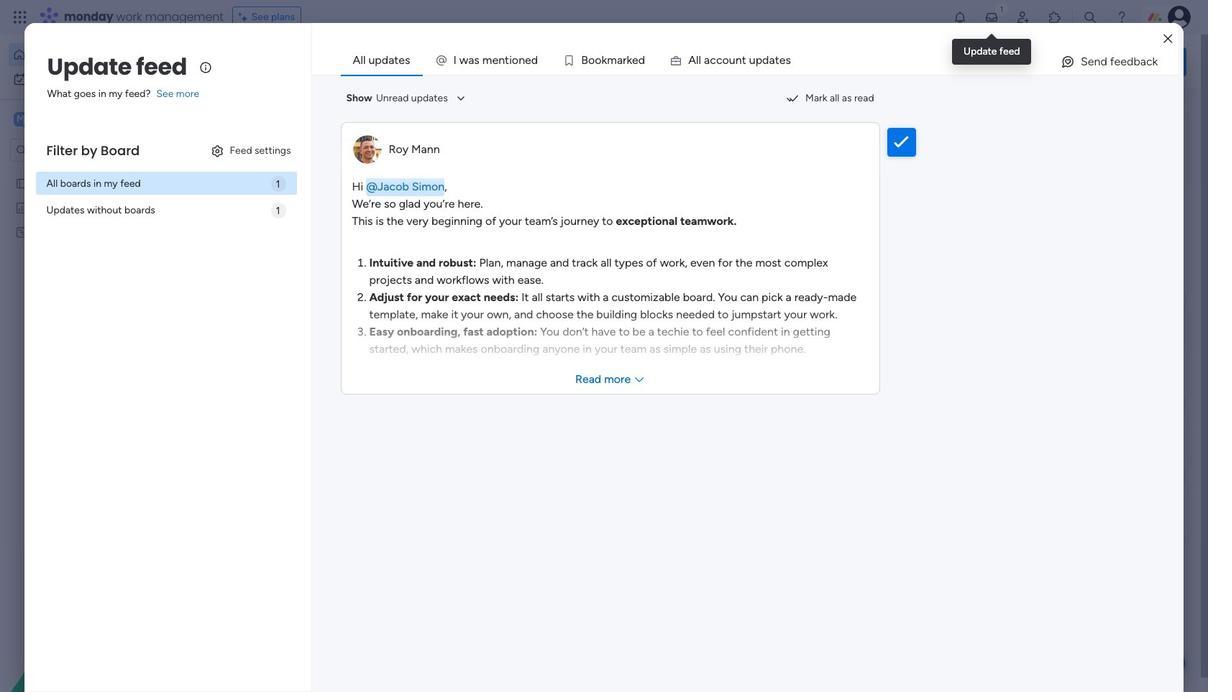 Task type: locate. For each thing, give the bounding box(es) containing it.
workspace selection element
[[14, 111, 120, 129]]

1 vertical spatial lottie animation image
[[0, 547, 183, 693]]

add to favorites image
[[427, 263, 441, 277], [662, 263, 676, 277]]

public board image
[[15, 176, 29, 190], [711, 263, 727, 278]]

list box
[[0, 168, 183, 438]]

2 add to favorites image from the left
[[662, 263, 676, 277]]

0 horizontal spatial add to favorites image
[[427, 263, 441, 277]]

lottie animation image
[[564, 35, 969, 89], [0, 547, 183, 693]]

public board image up component image
[[711, 263, 727, 278]]

1 vertical spatial option
[[9, 68, 175, 91]]

v2 user feedback image
[[983, 53, 994, 70]]

1 horizontal spatial lottie animation image
[[564, 35, 969, 89]]

0 horizontal spatial lottie animation element
[[0, 547, 183, 693]]

0 horizontal spatial public board image
[[15, 176, 29, 190]]

2 vertical spatial option
[[0, 170, 183, 173]]

public board image down workspace icon
[[15, 176, 29, 190]]

tab list
[[341, 46, 1179, 75]]

lottie animation element
[[564, 35, 969, 89], [0, 547, 183, 693]]

quick search results list box
[[222, 135, 937, 325]]

v2 bolt switch image
[[1095, 54, 1103, 69]]

tab
[[341, 46, 423, 75]]

0 vertical spatial lottie animation element
[[564, 35, 969, 89]]

help center element
[[971, 413, 1187, 470]]

0 vertical spatial public dashboard image
[[15, 201, 29, 214]]

0 horizontal spatial public dashboard image
[[15, 201, 29, 214]]

public dashboard image
[[15, 201, 29, 214], [476, 263, 491, 278]]

0 vertical spatial lottie animation image
[[564, 35, 969, 89]]

1 horizontal spatial add to favorites image
[[662, 263, 676, 277]]

component image
[[711, 285, 724, 298]]

1 vertical spatial public board image
[[711, 263, 727, 278]]

1 horizontal spatial public dashboard image
[[476, 263, 491, 278]]

option
[[9, 43, 175, 66], [9, 68, 175, 91], [0, 170, 183, 173]]

1 horizontal spatial public board image
[[711, 263, 727, 278]]



Task type: vqa. For each thing, say whether or not it's contained in the screenshot.
Workspace options image
no



Task type: describe. For each thing, give the bounding box(es) containing it.
1 image
[[996, 1, 1009, 17]]

1 horizontal spatial lottie animation element
[[564, 35, 969, 89]]

1 element
[[367, 342, 385, 360]]

close image
[[1164, 33, 1173, 44]]

select product image
[[13, 10, 27, 24]]

workspace image
[[14, 112, 28, 127]]

search everything image
[[1083, 10, 1098, 24]]

0 horizontal spatial lottie animation image
[[0, 547, 183, 693]]

Search in workspace field
[[30, 142, 120, 159]]

update feed image
[[985, 10, 999, 24]]

notifications image
[[953, 10, 968, 24]]

0 vertical spatial public board image
[[15, 176, 29, 190]]

contact sales element
[[971, 482, 1187, 539]]

give feedback image
[[1061, 55, 1076, 69]]

getting started element
[[971, 344, 1187, 401]]

see plans image
[[239, 9, 252, 25]]

help image
[[1115, 10, 1130, 24]]

invite members image
[[1017, 10, 1031, 24]]

component image
[[476, 285, 488, 298]]

1 vertical spatial lottie animation element
[[0, 547, 183, 693]]

1 add to favorites image from the left
[[427, 263, 441, 277]]

0 vertical spatial option
[[9, 43, 175, 66]]

1 vertical spatial public dashboard image
[[476, 263, 491, 278]]

monday marketplace image
[[1048, 10, 1063, 24]]

jacob simon image
[[1168, 6, 1191, 29]]



